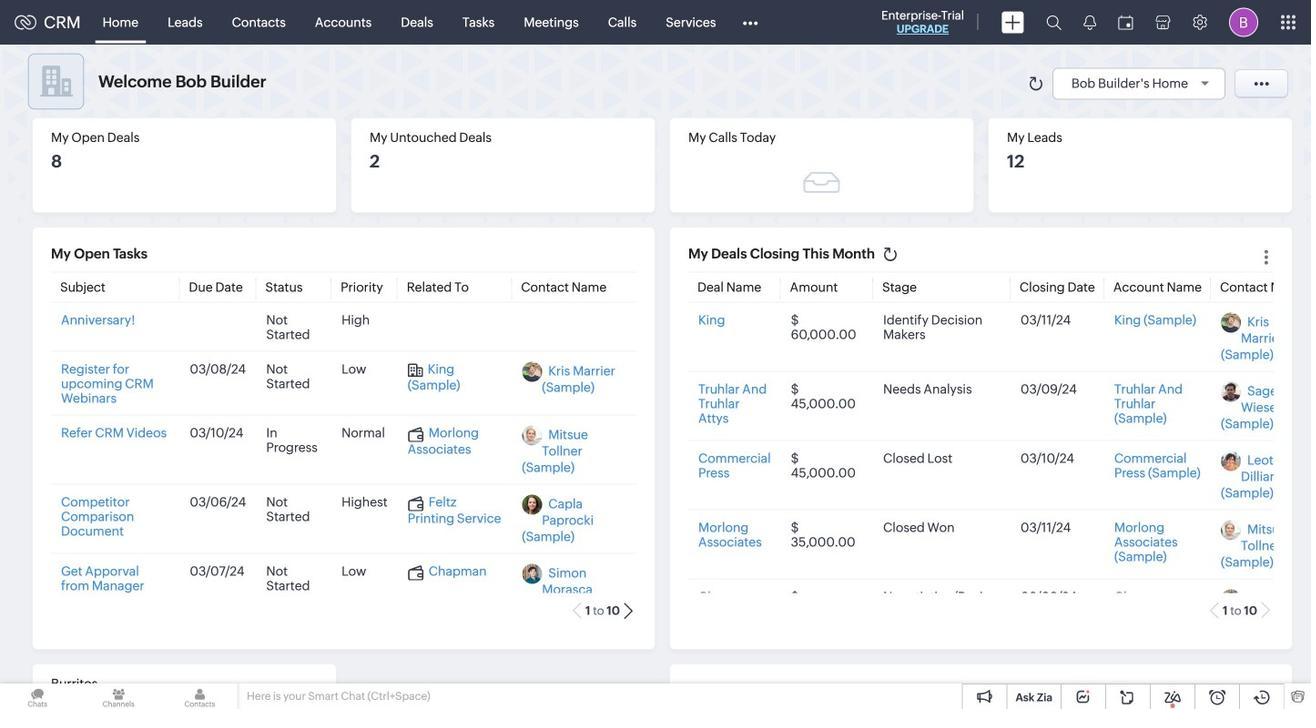 Task type: locate. For each thing, give the bounding box(es) containing it.
calendar image
[[1119, 15, 1134, 30]]

logo image
[[15, 15, 36, 30]]

signals element
[[1073, 0, 1108, 45]]

channels image
[[81, 684, 156, 710]]

Other Modules field
[[731, 8, 770, 37]]

chats image
[[0, 684, 75, 710]]



Task type: describe. For each thing, give the bounding box(es) containing it.
create menu image
[[1002, 11, 1025, 33]]

create menu element
[[991, 0, 1036, 44]]

profile image
[[1230, 8, 1259, 37]]

search element
[[1036, 0, 1073, 45]]

search image
[[1047, 15, 1062, 30]]

contacts image
[[163, 684, 237, 710]]

profile element
[[1219, 0, 1270, 44]]

signals image
[[1084, 15, 1097, 30]]



Task type: vqa. For each thing, say whether or not it's contained in the screenshot.
Other Modules FIELD
yes



